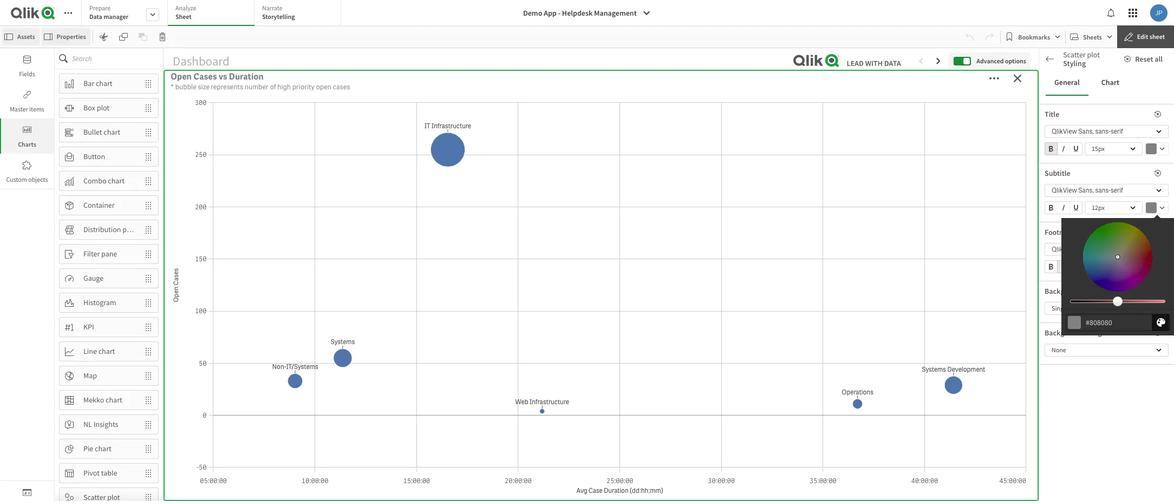 Task type: describe. For each thing, give the bounding box(es) containing it.
delete image
[[158, 33, 167, 41]]

alternate
[[1054, 167, 1083, 177]]

move image for kpi
[[139, 318, 158, 337]]

move image for gauge
[[139, 270, 158, 288]]

master
[[10, 105, 28, 113]]

want
[[1061, 224, 1074, 232]]

plot for scatter plot styling
[[1088, 50, 1100, 60]]

cases inside low priority cases 203
[[916, 72, 961, 95]]

all
[[1155, 54, 1163, 64]]

chart for chart
[[1102, 78, 1120, 87]]

open for open cases vs duration * bubble size represents number of high priority open cases
[[171, 71, 192, 82]]

demo app - helpdesk management button
[[517, 4, 658, 22]]

12px button
[[1085, 202, 1143, 215]]

next sheet: performance image
[[935, 57, 943, 65]]

state inside if you want to add the object to master visualizations, you need to set state to <inherited>.
[[1125, 232, 1139, 241]]

pie
[[83, 444, 93, 454]]

0 vertical spatial state
[[1045, 186, 1061, 196]]

data
[[89, 12, 102, 21]]

navigation off
[[1045, 308, 1079, 330]]

assets
[[17, 33, 35, 41]]

tooltip inside application
[[1062, 215, 1175, 336]]

move image for button
[[139, 148, 158, 166]]

to right object
[[1121, 224, 1127, 232]]

helpdesk
[[562, 8, 593, 18]]

scatter
[[1064, 50, 1086, 60]]

histogram
[[83, 298, 116, 308]]

reset all button
[[1118, 50, 1172, 68]]

gauge
[[83, 274, 104, 283]]

move image for combo chart
[[139, 172, 158, 190]]

tab list containing general
[[1046, 70, 1168, 96]]

narrate storytelling
[[262, 4, 295, 21]]

time
[[283, 337, 302, 349]]

container
[[83, 201, 115, 210]]

appearance
[[1045, 126, 1083, 136]]

items
[[29, 105, 44, 113]]

copy image
[[119, 33, 128, 41]]

alternate states
[[1054, 167, 1103, 177]]

triangle right image
[[1040, 148, 1054, 154]]

move image for nl insights
[[139, 416, 158, 434]]

chart button
[[1093, 70, 1129, 96]]

sheets
[[1084, 33, 1102, 41]]

scatter chart image
[[1048, 60, 1056, 68]]

database image
[[23, 55, 31, 64]]

single
[[1052, 304, 1069, 313]]

&
[[192, 337, 198, 349]]

cut image
[[99, 33, 108, 41]]

color for single color
[[1070, 304, 1084, 313]]

chart for bullet chart
[[104, 127, 120, 137]]

bubble
[[1045, 340, 1068, 349]]

table
[[101, 469, 117, 478]]

chart for chart suggestions
[[1065, 59, 1083, 69]]

edit sheet
[[1138, 33, 1165, 41]]

analyze sheet
[[176, 4, 196, 21]]

move image for histogram
[[139, 294, 158, 312]]

pivot
[[83, 469, 100, 478]]

storytelling
[[262, 12, 295, 21]]

line chart
[[83, 347, 115, 357]]

qlikview for footnote
[[1052, 245, 1078, 254]]

qlikview sans, sans-serif for footnote
[[1052, 245, 1123, 254]]

open cases vs duration * bubble size represents number of high priority open cases
[[171, 71, 350, 92]]

suggestions
[[1084, 59, 1123, 69]]

custom objects button
[[0, 154, 54, 189]]

move image for distribution plot
[[139, 221, 158, 239]]

triangle bottom image
[[1040, 260, 1054, 265]]

qlikview sans, sans-serif button for footnote
[[1045, 243, 1169, 256]]

fields button
[[0, 48, 54, 83]]

open
[[316, 82, 332, 92]]

none
[[1052, 346, 1067, 354]]

qlikview sans, sans-serif button for title
[[1045, 125, 1169, 138]]

manager
[[104, 12, 128, 21]]

bubble
[[175, 82, 197, 92]]

over
[[262, 337, 281, 349]]

filter
[[83, 249, 100, 259]]

move image for pie chart
[[139, 440, 158, 459]]

1 vertical spatial general
[[1054, 147, 1078, 157]]

resolved
[[200, 337, 235, 349]]

triangle bottom image
[[1040, 168, 1054, 174]]

move image for bar chart
[[139, 74, 158, 93]]

insights
[[94, 420, 118, 430]]

plot for box plot
[[97, 103, 109, 113]]

background for background image
[[1045, 328, 1084, 338]]

button
[[83, 152, 105, 161]]

bar chart
[[83, 79, 112, 88]]

charts button
[[0, 119, 54, 154]]

distribution
[[83, 225, 121, 235]]

bookmarks
[[1019, 33, 1051, 41]]

reset
[[1136, 54, 1154, 64]]

priority for 72
[[279, 72, 334, 95]]

properties button
[[42, 28, 90, 46]]

high priority cases 72
[[240, 72, 383, 138]]

single color
[[1052, 304, 1084, 313]]

move image for container
[[139, 196, 158, 215]]

edit sheet button
[[1118, 25, 1175, 48]]

master items button
[[0, 83, 54, 119]]

background color
[[1045, 287, 1103, 296]]

priority for 203
[[857, 72, 913, 95]]

open for open & resolved cases over time
[[169, 337, 190, 349]]

reset all
[[1136, 54, 1163, 64]]

pivot table
[[83, 469, 117, 478]]

0 horizontal spatial you
[[1050, 224, 1059, 232]]

sheets button
[[1068, 28, 1115, 46]]

203
[[862, 95, 921, 138]]

vs
[[219, 71, 227, 82]]

custom objects
[[6, 176, 48, 184]]

to left add
[[1076, 224, 1081, 232]]

move image for bullet chart
[[139, 123, 158, 142]]

custom
[[6, 176, 27, 184]]

chart for mekko chart
[[106, 396, 122, 405]]

type
[[622, 140, 640, 152]]

duration
[[229, 71, 264, 82]]

tab list containing prepare
[[81, 0, 345, 27]]

chart suggestions
[[1065, 59, 1123, 69]]

master
[[1128, 224, 1147, 232]]

fields
[[19, 70, 35, 78]]

if you want to add the object to master visualizations, you need to set state to <inherited>.
[[1045, 224, 1147, 249]]

background image
[[1045, 328, 1106, 338]]

bullet
[[83, 127, 102, 137]]

group for title
[[1045, 142, 1083, 158]]

box plot
[[83, 103, 109, 113]]

plot for distribution plot
[[123, 225, 135, 235]]



Task type: vqa. For each thing, say whether or not it's contained in the screenshot.
Last modified inside the field
no



Task type: locate. For each thing, give the bounding box(es) containing it.
1 vertical spatial sans-
[[1096, 186, 1111, 195]]

2 qlikview sans, sans-serif from the top
[[1052, 186, 1123, 195]]

1 group from the top
[[1045, 142, 1083, 158]]

qlikview sans, sans-serif up 15px
[[1052, 127, 1123, 136]]

9 move image from the top
[[139, 465, 158, 483]]

priority inside low priority cases 203
[[857, 72, 913, 95]]

move image
[[139, 74, 158, 93], [139, 99, 158, 117], [139, 123, 158, 142], [139, 221, 158, 239], [139, 270, 158, 288], [139, 294, 158, 312], [139, 416, 158, 434], [139, 440, 158, 459], [139, 465, 158, 483]]

background up bubble size
[[1045, 328, 1084, 338]]

qlikview sans, sans-serif for subtitle
[[1052, 186, 1123, 195]]

qlikview sans, sans-serif button up 15px popup button
[[1045, 125, 1169, 138]]

1 vertical spatial state
[[1125, 232, 1139, 241]]

sans- up 12px
[[1096, 186, 1111, 195]]

1 sans, from the top
[[1079, 127, 1094, 136]]

object image
[[23, 126, 31, 134]]

8 move image from the top
[[139, 391, 158, 410]]

1 vertical spatial qlikview sans, sans-serif button
[[1045, 243, 1169, 256]]

1 move image from the top
[[139, 148, 158, 166]]

move image for pivot table
[[139, 465, 158, 483]]

0 vertical spatial tab list
[[81, 0, 345, 27]]

1 vertical spatial qlikview
[[1052, 186, 1078, 195]]

1 horizontal spatial size
[[1069, 340, 1081, 349]]

bubble size
[[1045, 340, 1081, 349]]

1 vertical spatial chart
[[1102, 78, 1120, 87]]

sans, for title
[[1079, 127, 1094, 136]]

plot down sheets
[[1088, 50, 1100, 60]]

0 vertical spatial open
[[171, 71, 192, 82]]

move image for line chart
[[139, 343, 158, 361]]

qlikview down title
[[1052, 127, 1078, 136]]

3 move image from the top
[[139, 123, 158, 142]]

james peterson image
[[1151, 4, 1168, 22]]

nl
[[83, 420, 92, 430]]

1 vertical spatial group
[[1045, 202, 1083, 217]]

0 vertical spatial qlikview
[[1052, 127, 1078, 136]]

5 move image from the top
[[139, 270, 158, 288]]

4 move image from the top
[[139, 221, 158, 239]]

9 move image from the top
[[139, 489, 158, 502]]

subtitle
[[1045, 168, 1071, 178]]

1 vertical spatial background
[[1045, 328, 1084, 338]]

sans- up 15px
[[1096, 127, 1111, 136]]

2 horizontal spatial plot
[[1088, 50, 1100, 60]]

footnote
[[1045, 228, 1074, 237]]

cases
[[333, 82, 350, 92]]

serif inside qlikview sans, sans-serif popup button
[[1111, 186, 1123, 195]]

background
[[1045, 287, 1084, 296], [1045, 328, 1084, 338]]

plot
[[1088, 50, 1100, 60], [97, 103, 109, 113], [123, 225, 135, 235]]

2 vertical spatial sans-
[[1096, 245, 1111, 254]]

open & resolved cases over time
[[169, 337, 302, 349]]

2 vertical spatial open
[[169, 337, 190, 349]]

map
[[83, 371, 97, 381]]

1 vertical spatial tab list
[[1046, 70, 1168, 96]]

1 qlikview sans, sans-serif button from the top
[[1045, 125, 1169, 138]]

qlikview inside popup button
[[1052, 186, 1078, 195]]

group up palette icon at the bottom of the page
[[1045, 261, 1083, 276]]

bullet chart
[[83, 127, 120, 137]]

serif for title
[[1111, 127, 1123, 136]]

sans, up 15px
[[1079, 127, 1094, 136]]

sans- for title
[[1096, 127, 1111, 136]]

combo
[[83, 176, 106, 186]]

size
[[198, 82, 210, 92], [1069, 340, 1081, 349]]

chart for pie chart
[[95, 444, 111, 454]]

to right set
[[1140, 232, 1146, 241]]

2 vertical spatial group
[[1045, 261, 1083, 276]]

chart right bullet
[[104, 127, 120, 137]]

add
[[1082, 224, 1093, 232]]

cases inside the high priority cases 72
[[338, 72, 383, 95]]

3 group from the top
[[1045, 261, 1083, 276]]

1 vertical spatial sans,
[[1079, 186, 1094, 195]]

sheet
[[176, 12, 192, 21]]

2 vertical spatial qlikview
[[1052, 245, 1078, 254]]

2 qlikview from the top
[[1052, 186, 1078, 195]]

bar
[[83, 79, 94, 88]]

sans, down states
[[1079, 186, 1094, 195]]

color up single color popup button
[[1086, 287, 1103, 296]]

2 sans- from the top
[[1096, 186, 1111, 195]]

size down background image
[[1069, 340, 1081, 349]]

0 vertical spatial serif
[[1111, 127, 1123, 136]]

combo chart
[[83, 176, 125, 186]]

number
[[245, 82, 269, 92]]

triangle right image
[[1040, 483, 1054, 488]]

app
[[544, 8, 557, 18]]

sans,
[[1079, 127, 1094, 136], [1079, 186, 1094, 195], [1079, 245, 1094, 254]]

general inside general 'button'
[[1055, 78, 1080, 87]]

sans, up 'presentation'
[[1079, 245, 1094, 254]]

2 serif from the top
[[1111, 186, 1123, 195]]

qlikview sans, sans-serif button down need
[[1045, 243, 1169, 256]]

charts
[[18, 140, 36, 148]]

you right if
[[1050, 224, 1059, 232]]

size inside open cases vs duration * bubble size represents number of high priority open cases
[[198, 82, 210, 92]]

serif for footnote
[[1111, 245, 1123, 254]]

qlikview for title
[[1052, 127, 1078, 136]]

15px
[[1092, 145, 1105, 153]]

open cases by priority type
[[532, 140, 640, 152]]

0 vertical spatial sans-
[[1096, 127, 1111, 136]]

tooltip
[[1062, 215, 1175, 336]]

3 sans- from the top
[[1096, 245, 1111, 254]]

box
[[83, 103, 95, 113]]

pie chart
[[83, 444, 111, 454]]

color inside popup button
[[1070, 304, 1084, 313]]

chart right combo
[[108, 176, 125, 186]]

chart right bar
[[96, 79, 112, 88]]

chart up general 'button'
[[1065, 59, 1083, 69]]

styling
[[1064, 59, 1086, 68]]

qlikview sans, sans-serif inside popup button
[[1052, 186, 1123, 195]]

size right bubble
[[198, 82, 210, 92]]

142
[[572, 95, 631, 138]]

cases inside medium priority cases 142
[[640, 72, 685, 95]]

link image
[[23, 90, 31, 99]]

0 vertical spatial group
[[1045, 142, 1083, 158]]

title
[[1045, 109, 1060, 119]]

3 qlikview sans, sans-serif from the top
[[1052, 245, 1123, 254]]

group
[[1045, 142, 1083, 158], [1045, 202, 1083, 217], [1045, 261, 1083, 276]]

variables image
[[23, 489, 31, 497]]

plot right box
[[97, 103, 109, 113]]

color
[[1086, 287, 1103, 296], [1070, 304, 1084, 313]]

2 group from the top
[[1045, 202, 1083, 217]]

scatter plot styling
[[1064, 50, 1100, 68]]

1 horizontal spatial you
[[1084, 232, 1094, 241]]

cases inside open cases vs duration * bubble size represents number of high priority open cases
[[193, 71, 217, 82]]

1 horizontal spatial color
[[1086, 287, 1103, 296]]

priority for 142
[[582, 72, 637, 95]]

0 vertical spatial chart
[[1065, 59, 1083, 69]]

general up alternate
[[1054, 147, 1078, 157]]

management
[[594, 8, 637, 18]]

qlikview sans, sans-serif button
[[1045, 184, 1169, 197]]

qlikview sans, sans-serif down states
[[1052, 186, 1123, 195]]

1 horizontal spatial state
[[1125, 232, 1139, 241]]

serif up 15px popup button
[[1111, 127, 1123, 136]]

6 move image from the top
[[139, 343, 158, 361]]

0 vertical spatial sans,
[[1079, 127, 1094, 136]]

2 vertical spatial qlikview sans, sans-serif
[[1052, 245, 1123, 254]]

qlikview sans, sans-serif up 'presentation'
[[1052, 245, 1123, 254]]

state right set
[[1125, 232, 1139, 241]]

1 vertical spatial size
[[1069, 340, 1081, 349]]

bookmarks button
[[1003, 28, 1064, 46]]

demo
[[523, 8, 542, 18]]

options
[[1005, 57, 1027, 65]]

open left vs
[[171, 71, 192, 82]]

pane
[[101, 249, 117, 259]]

Search text field
[[72, 48, 163, 69]]

the
[[1094, 224, 1102, 232]]

0 vertical spatial background
[[1045, 287, 1084, 296]]

move image for filter pane
[[139, 245, 158, 264]]

low
[[822, 72, 854, 95]]

2 vertical spatial plot
[[123, 225, 135, 235]]

move image for box plot
[[139, 99, 158, 117]]

2 vertical spatial sans,
[[1079, 245, 1094, 254]]

line
[[83, 347, 97, 357]]

narrate
[[262, 4, 283, 12]]

8 move image from the top
[[139, 440, 158, 459]]

chart right mekko
[[106, 396, 122, 405]]

chart for line chart
[[98, 347, 115, 357]]

sans- down need
[[1096, 245, 1111, 254]]

1 vertical spatial open
[[532, 140, 553, 152]]

1 vertical spatial plot
[[97, 103, 109, 113]]

medium
[[517, 72, 578, 95]]

1 qlikview from the top
[[1052, 127, 1078, 136]]

state down subtitle
[[1045, 186, 1061, 196]]

1 vertical spatial qlikview sans, sans-serif
[[1052, 186, 1123, 195]]

2 vertical spatial serif
[[1111, 245, 1123, 254]]

0 horizontal spatial size
[[198, 82, 210, 92]]

hex code text field
[[1080, 313, 1152, 333]]

low priority cases 203
[[822, 72, 961, 138]]

sans, for subtitle
[[1079, 186, 1094, 195]]

mekko chart
[[83, 396, 122, 405]]

move image
[[139, 148, 158, 166], [139, 172, 158, 190], [139, 196, 158, 215], [139, 245, 158, 264], [139, 318, 158, 337], [139, 343, 158, 361], [139, 367, 158, 385], [139, 391, 158, 410], [139, 489, 158, 502]]

to left set
[[1109, 232, 1115, 241]]

0 vertical spatial size
[[198, 82, 210, 92]]

assets button
[[2, 28, 39, 46]]

0 horizontal spatial plot
[[97, 103, 109, 113]]

serif down set
[[1111, 245, 1123, 254]]

distribution plot
[[83, 225, 135, 235]]

high
[[278, 82, 291, 92]]

0 vertical spatial plot
[[1088, 50, 1100, 60]]

group down appearance
[[1045, 142, 1083, 158]]

chart for combo chart
[[108, 176, 125, 186]]

high
[[240, 72, 275, 95]]

you left the
[[1084, 232, 1094, 241]]

5 move image from the top
[[139, 318, 158, 337]]

palette image
[[1050, 284, 1059, 293]]

general button
[[1046, 70, 1089, 96]]

1 horizontal spatial tab list
[[1046, 70, 1168, 96]]

general
[[1055, 78, 1080, 87], [1054, 147, 1078, 157]]

1 sans- from the top
[[1096, 127, 1111, 136]]

chart for bar chart
[[96, 79, 112, 88]]

7 move image from the top
[[139, 416, 158, 434]]

qlikview down subtitle
[[1052, 186, 1078, 195]]

represents
[[211, 82, 243, 92]]

open left &
[[169, 337, 190, 349]]

1 background from the top
[[1045, 287, 1084, 296]]

chart right pie
[[95, 444, 111, 454]]

0 vertical spatial color
[[1086, 287, 1103, 296]]

need
[[1095, 232, 1108, 241]]

qlikview for subtitle
[[1052, 186, 1078, 195]]

color for background color
[[1086, 287, 1103, 296]]

0 vertical spatial qlikview sans, sans-serif button
[[1045, 125, 1169, 138]]

chart right line
[[98, 347, 115, 357]]

sans, inside popup button
[[1079, 186, 1094, 195]]

analyze
[[176, 4, 196, 12]]

color right single
[[1070, 304, 1084, 313]]

general down styling
[[1055, 78, 1080, 87]]

group for subtitle
[[1045, 202, 1083, 217]]

advanced
[[977, 57, 1004, 65]]

puzzle image
[[23, 161, 31, 170]]

0 horizontal spatial color
[[1070, 304, 1084, 313]]

2 qlikview sans, sans-serif button from the top
[[1045, 243, 1169, 256]]

6 move image from the top
[[139, 294, 158, 312]]

sans-
[[1096, 127, 1111, 136], [1096, 186, 1111, 195], [1096, 245, 1111, 254]]

1 qlikview sans, sans-serif from the top
[[1052, 127, 1123, 136]]

chart down suggestions
[[1102, 78, 1120, 87]]

0 horizontal spatial chart
[[1065, 59, 1083, 69]]

group for footnote
[[1045, 261, 1083, 276]]

move image for mekko chart
[[139, 391, 158, 410]]

qlikview sans, sans-serif
[[1052, 127, 1123, 136], [1052, 186, 1123, 195], [1052, 245, 1123, 254]]

1 horizontal spatial plot
[[123, 225, 135, 235]]

priority inside medium priority cases 142
[[582, 72, 637, 95]]

qlikview sans, sans-serif for title
[[1052, 127, 1123, 136]]

0 vertical spatial general
[[1055, 78, 1080, 87]]

qlikview sans, sans-serif button
[[1045, 125, 1169, 138], [1045, 243, 1169, 256]]

72
[[292, 95, 331, 138]]

1 vertical spatial color
[[1070, 304, 1084, 313]]

serif up 12px dropdown button
[[1111, 186, 1123, 195]]

background for background color
[[1045, 287, 1084, 296]]

0 horizontal spatial state
[[1045, 186, 1061, 196]]

demo app - helpdesk management
[[523, 8, 637, 18]]

objects
[[28, 176, 48, 184]]

7 move image from the top
[[139, 367, 158, 385]]

navigation
[[1045, 308, 1079, 318]]

2 move image from the top
[[139, 99, 158, 117]]

3 serif from the top
[[1111, 245, 1123, 254]]

to
[[1076, 224, 1081, 232], [1121, 224, 1127, 232], [1109, 232, 1115, 241], [1140, 232, 1146, 241]]

sans- inside popup button
[[1096, 186, 1111, 195]]

sans, for footnote
[[1079, 245, 1094, 254]]

by
[[580, 140, 589, 152]]

sheet
[[1150, 33, 1165, 41]]

sans- for subtitle
[[1096, 186, 1111, 195]]

2 sans, from the top
[[1079, 186, 1094, 195]]

0 horizontal spatial tab list
[[81, 0, 345, 27]]

2 move image from the top
[[139, 172, 158, 190]]

cases
[[193, 71, 217, 82], [338, 72, 383, 95], [640, 72, 685, 95], [916, 72, 961, 95], [554, 140, 578, 152], [237, 337, 260, 349]]

serif for subtitle
[[1111, 186, 1123, 195]]

12px
[[1092, 204, 1105, 212]]

1 vertical spatial serif
[[1111, 186, 1123, 195]]

3 qlikview from the top
[[1052, 245, 1078, 254]]

None text field
[[1045, 423, 1138, 438]]

qlikview down visualizations,
[[1052, 245, 1078, 254]]

tab list
[[81, 0, 345, 27], [1046, 70, 1168, 96]]

*
[[171, 82, 174, 92]]

chart inside chart button
[[1102, 78, 1120, 87]]

move image for map
[[139, 367, 158, 385]]

2 background from the top
[[1045, 328, 1084, 338]]

appearance tab
[[1040, 121, 1175, 141]]

group up want
[[1045, 202, 1083, 217]]

1 move image from the top
[[139, 74, 158, 93]]

1 horizontal spatial chart
[[1102, 78, 1120, 87]]

open inside open cases vs duration * bubble size represents number of high priority open cases
[[171, 71, 192, 82]]

open left by
[[532, 140, 553, 152]]

4 move image from the top
[[139, 245, 158, 264]]

application
[[0, 0, 1175, 502]]

you
[[1050, 224, 1059, 232], [1084, 232, 1094, 241]]

1 serif from the top
[[1111, 127, 1123, 136]]

3 sans, from the top
[[1079, 245, 1094, 254]]

prepare
[[89, 4, 111, 12]]

presentation
[[1054, 258, 1094, 268]]

0 vertical spatial qlikview sans, sans-serif
[[1052, 127, 1123, 136]]

3 move image from the top
[[139, 196, 158, 215]]

plot right distribution
[[123, 225, 135, 235]]

open for open cases by priority type
[[532, 140, 553, 152]]

priority
[[292, 82, 315, 92]]

none button
[[1045, 344, 1169, 357]]

plot inside scatter plot styling
[[1088, 50, 1100, 60]]

application containing 72
[[0, 0, 1175, 502]]

background up single color
[[1045, 287, 1084, 296]]

master items
[[10, 105, 44, 113]]

sans- for footnote
[[1096, 245, 1111, 254]]

off
[[1045, 321, 1055, 330]]

edit
[[1138, 33, 1149, 41]]

priority inside the high priority cases 72
[[279, 72, 334, 95]]



